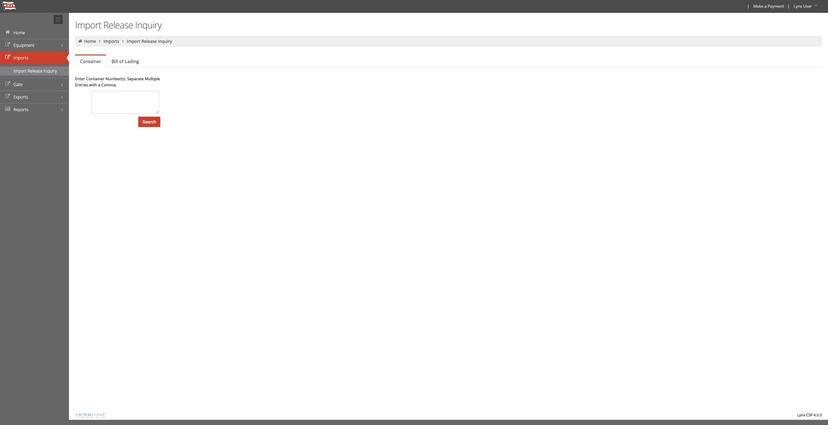 Task type: locate. For each thing, give the bounding box(es) containing it.
home link up equipment at top left
[[0, 26, 69, 39]]

of
[[119, 58, 124, 64]]

release up the "gate" link
[[28, 68, 43, 74]]

import right angle right image
[[127, 38, 140, 44]]

bill of lading
[[112, 58, 139, 64]]

lynx left the csp
[[798, 413, 806, 418]]

gate
[[13, 82, 23, 87]]

inquiry
[[135, 19, 162, 31], [158, 38, 172, 44], [44, 68, 57, 74]]

import release inquiry up the "gate" link
[[13, 68, 57, 74]]

make a payment link
[[751, 0, 787, 13]]

enter
[[75, 76, 85, 82]]

import release inquiry inside import release inquiry link
[[13, 68, 57, 74]]

a right with
[[98, 82, 100, 88]]

0 vertical spatial external link image
[[5, 43, 11, 47]]

external link image up external link image at left
[[5, 43, 11, 47]]

1 | from the left
[[748, 3, 750, 9]]

1 vertical spatial import release inquiry link
[[0, 67, 69, 76]]

2 vertical spatial import release inquiry
[[13, 68, 57, 74]]

separate
[[127, 76, 144, 82]]

0 vertical spatial release
[[103, 19, 133, 31]]

external link image inside the "gate" link
[[5, 82, 11, 86]]

import
[[75, 19, 101, 31], [127, 38, 140, 44], [13, 68, 27, 74]]

|
[[748, 3, 750, 9], [788, 3, 790, 9]]

lynx
[[794, 3, 803, 9], [798, 413, 806, 418]]

external link image left gate
[[5, 82, 11, 86]]

home link left angle right icon
[[84, 38, 96, 44]]

enter container number(s).  separate multiple entries with a comma.
[[75, 76, 160, 88]]

2 horizontal spatial import
[[127, 38, 140, 44]]

0 horizontal spatial |
[[748, 3, 750, 9]]

external link image
[[5, 43, 11, 47], [5, 82, 11, 86], [5, 94, 11, 99]]

versiant image
[[75, 414, 105, 419]]

container link
[[75, 56, 106, 67]]

lynx for lynx user
[[794, 3, 803, 9]]

0 vertical spatial home
[[13, 30, 25, 36]]

imports left angle right image
[[104, 38, 119, 44]]

imports
[[104, 38, 119, 44], [13, 55, 28, 61]]

1 vertical spatial imports
[[13, 55, 28, 61]]

a right make
[[765, 3, 767, 9]]

multiple
[[145, 76, 160, 82]]

search button
[[138, 117, 161, 127]]

release right angle right image
[[142, 38, 157, 44]]

| left make
[[748, 3, 750, 9]]

lynx left "user"
[[794, 3, 803, 9]]

1 vertical spatial imports link
[[0, 52, 69, 64]]

0 vertical spatial lynx
[[794, 3, 803, 9]]

lynx for lynx csp 4.0.0
[[798, 413, 806, 418]]

0 horizontal spatial a
[[98, 82, 100, 88]]

angle down image
[[814, 3, 820, 8]]

1 vertical spatial container
[[86, 76, 104, 82]]

exports
[[13, 94, 28, 100]]

angle right image
[[97, 39, 103, 43]]

0 vertical spatial import release inquiry link
[[127, 38, 172, 44]]

home right home icon
[[13, 30, 25, 36]]

0 horizontal spatial home
[[13, 30, 25, 36]]

| right the payment
[[788, 3, 790, 9]]

0 horizontal spatial imports link
[[0, 52, 69, 64]]

container up with
[[86, 76, 104, 82]]

0 horizontal spatial imports
[[13, 55, 28, 61]]

1 horizontal spatial import
[[75, 19, 101, 31]]

external link image for gate
[[5, 82, 11, 86]]

1 horizontal spatial imports
[[104, 38, 119, 44]]

3 external link image from the top
[[5, 94, 11, 99]]

imports link down equipment at top left
[[0, 52, 69, 64]]

1 vertical spatial import release inquiry
[[127, 38, 172, 44]]

0 vertical spatial inquiry
[[135, 19, 162, 31]]

home left angle right icon
[[84, 38, 96, 44]]

2 horizontal spatial release
[[142, 38, 157, 44]]

2 vertical spatial release
[[28, 68, 43, 74]]

equipment link
[[0, 39, 69, 52]]

2 vertical spatial import
[[13, 68, 27, 74]]

0 vertical spatial imports link
[[104, 38, 119, 44]]

a
[[765, 3, 767, 9], [98, 82, 100, 88]]

0 horizontal spatial import release inquiry link
[[0, 67, 69, 76]]

import release inquiry up angle right image
[[75, 19, 162, 31]]

imports down equipment at top left
[[13, 55, 28, 61]]

payment
[[768, 3, 785, 9]]

import up home image
[[75, 19, 101, 31]]

2 external link image from the top
[[5, 82, 11, 86]]

0 vertical spatial import release inquiry
[[75, 19, 162, 31]]

1 horizontal spatial imports link
[[104, 38, 119, 44]]

imports link
[[104, 38, 119, 44], [0, 52, 69, 64]]

home image
[[78, 39, 83, 43]]

1 horizontal spatial |
[[788, 3, 790, 9]]

1 vertical spatial external link image
[[5, 82, 11, 86]]

external link image up bar chart image in the top of the page
[[5, 94, 11, 99]]

None text field
[[92, 91, 159, 114]]

0 horizontal spatial release
[[28, 68, 43, 74]]

import release inquiry for left import release inquiry link
[[13, 68, 57, 74]]

container
[[80, 58, 101, 64], [86, 76, 104, 82]]

0 vertical spatial container
[[80, 58, 101, 64]]

1 horizontal spatial a
[[765, 3, 767, 9]]

csp
[[807, 413, 813, 418]]

2 vertical spatial external link image
[[5, 94, 11, 99]]

inquiry for left import release inquiry link
[[44, 68, 57, 74]]

imports link left angle right image
[[104, 38, 119, 44]]

user
[[804, 3, 813, 9]]

import up gate
[[13, 68, 27, 74]]

bar chart image
[[5, 107, 11, 111]]

import release inquiry link right angle right image
[[127, 38, 172, 44]]

release
[[103, 19, 133, 31], [142, 38, 157, 44], [28, 68, 43, 74]]

inquiry inside import release inquiry link
[[44, 68, 57, 74]]

1 horizontal spatial home link
[[84, 38, 96, 44]]

1 external link image from the top
[[5, 43, 11, 47]]

import release inquiry link up the "gate" link
[[0, 67, 69, 76]]

import release inquiry
[[75, 19, 162, 31], [127, 38, 172, 44], [13, 68, 57, 74]]

import release inquiry for right import release inquiry link
[[127, 38, 172, 44]]

1 horizontal spatial home
[[84, 38, 96, 44]]

import for right import release inquiry link
[[127, 38, 140, 44]]

1 vertical spatial inquiry
[[158, 38, 172, 44]]

import release inquiry link
[[127, 38, 172, 44], [0, 67, 69, 76]]

4.0.0
[[814, 413, 822, 418]]

home image
[[5, 30, 11, 34]]

1 vertical spatial a
[[98, 82, 100, 88]]

1 vertical spatial import
[[127, 38, 140, 44]]

home
[[13, 30, 25, 36], [84, 38, 96, 44]]

import release inquiry right angle right image
[[127, 38, 172, 44]]

container inside "link"
[[80, 58, 101, 64]]

release up angle right image
[[103, 19, 133, 31]]

with
[[89, 82, 97, 88]]

0 vertical spatial imports
[[104, 38, 119, 44]]

container up enter
[[80, 58, 101, 64]]

2 vertical spatial inquiry
[[44, 68, 57, 74]]

1 vertical spatial release
[[142, 38, 157, 44]]

external link image inside 'equipment' link
[[5, 43, 11, 47]]

1 vertical spatial lynx
[[798, 413, 806, 418]]

external link image inside exports "link"
[[5, 94, 11, 99]]

lading
[[125, 58, 139, 64]]

release for right import release inquiry link
[[142, 38, 157, 44]]

0 horizontal spatial import
[[13, 68, 27, 74]]

home link
[[0, 26, 69, 39], [84, 38, 96, 44]]

comma.
[[101, 82, 117, 88]]

2 | from the left
[[788, 3, 790, 9]]



Task type: describe. For each thing, give the bounding box(es) containing it.
0 horizontal spatial home link
[[0, 26, 69, 39]]

reports
[[13, 107, 28, 113]]

external link image for equipment
[[5, 43, 11, 47]]

number(s).
[[106, 76, 126, 82]]

make
[[754, 3, 764, 9]]

a inside enter container number(s).  separate multiple entries with a comma.
[[98, 82, 100, 88]]

inquiry for right import release inquiry link
[[158, 38, 172, 44]]

equipment
[[13, 42, 35, 48]]

1 vertical spatial home
[[84, 38, 96, 44]]

container inside enter container number(s).  separate multiple entries with a comma.
[[86, 76, 104, 82]]

external link image
[[5, 55, 11, 60]]

lynx user link
[[791, 0, 822, 13]]

external link image for exports
[[5, 94, 11, 99]]

home inside home link
[[13, 30, 25, 36]]

reports link
[[0, 103, 69, 116]]

release for left import release inquiry link
[[28, 68, 43, 74]]

bill of lading link
[[107, 55, 144, 67]]

exports link
[[0, 91, 69, 103]]

1 horizontal spatial release
[[103, 19, 133, 31]]

1 horizontal spatial import release inquiry link
[[127, 38, 172, 44]]

lynx csp 4.0.0
[[798, 413, 822, 418]]

import for left import release inquiry link
[[13, 68, 27, 74]]

0 vertical spatial a
[[765, 3, 767, 9]]

0 vertical spatial import
[[75, 19, 101, 31]]

entries
[[75, 82, 88, 88]]

lynx user
[[794, 3, 813, 9]]

bill
[[112, 58, 118, 64]]

angle right image
[[120, 39, 126, 43]]

make a payment
[[754, 3, 785, 9]]

gate link
[[0, 78, 69, 91]]

search
[[143, 120, 156, 125]]



Task type: vqa. For each thing, say whether or not it's contained in the screenshot.
NUMBER(S).
yes



